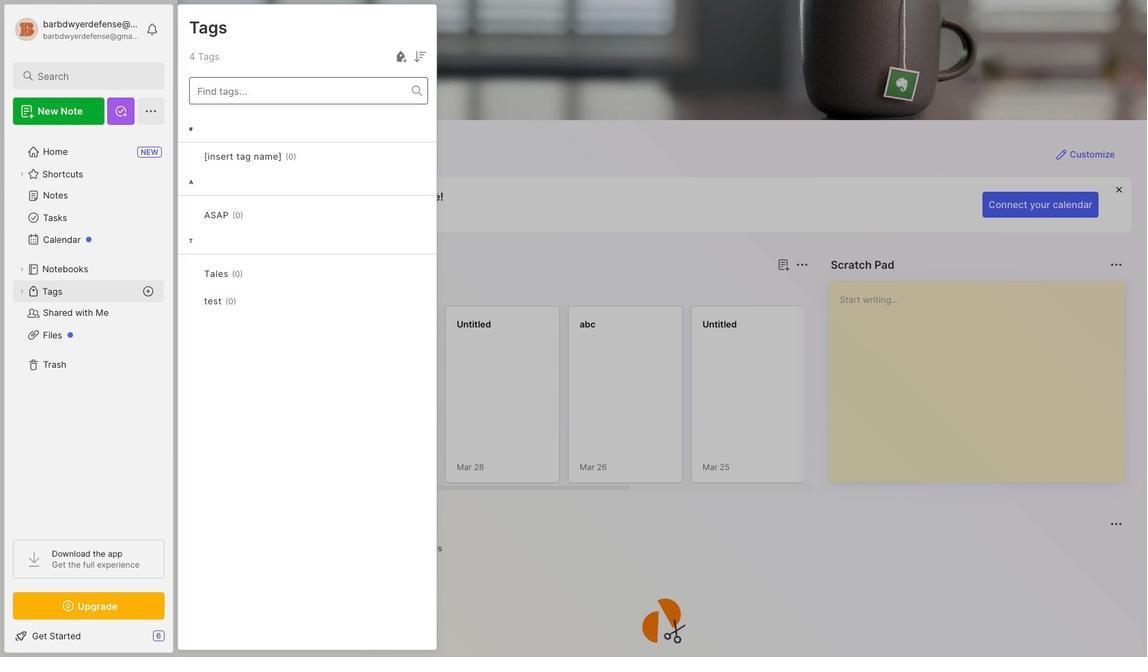 Task type: locate. For each thing, give the bounding box(es) containing it.
none search field inside main element
[[38, 68, 152, 84]]

tab list
[[202, 541, 1121, 558]]

sort options image
[[412, 49, 428, 65]]

1 vertical spatial tag actions image
[[236, 296, 258, 307]]

main element
[[0, 0, 178, 658]]

expand notebooks image
[[18, 266, 26, 274]]

tag actions image
[[297, 151, 319, 162], [243, 269, 265, 279]]

Account field
[[13, 16, 139, 43]]

1 vertical spatial tag actions image
[[243, 269, 265, 279]]

0 horizontal spatial tag actions image
[[243, 269, 265, 279]]

click to collapse image
[[173, 633, 183, 649]]

tree
[[5, 133, 173, 528]]

row group
[[178, 115, 437, 334], [199, 306, 1060, 492]]

create new tag image
[[393, 49, 409, 65]]

Tag actions field
[[297, 150, 319, 163], [244, 208, 265, 222], [243, 267, 265, 281], [236, 294, 258, 308]]

Search text field
[[38, 70, 152, 83]]

0 vertical spatial tag actions image
[[297, 151, 319, 162]]

None search field
[[38, 68, 152, 84]]

tab
[[202, 281, 242, 298], [202, 541, 254, 558], [411, 541, 449, 558]]

tag actions image
[[244, 210, 265, 221], [236, 296, 258, 307]]



Task type: vqa. For each thing, say whether or not it's contained in the screenshot.
More actions image
no



Task type: describe. For each thing, give the bounding box(es) containing it.
tree inside main element
[[5, 133, 173, 528]]

Sort field
[[412, 49, 428, 65]]

Find tags… text field
[[190, 82, 412, 100]]

expand tags image
[[18, 288, 26, 296]]

Start writing… text field
[[840, 282, 1125, 472]]

Help and Learning task checklist field
[[5, 626, 173, 648]]

0 vertical spatial tag actions image
[[244, 210, 265, 221]]

1 horizontal spatial tag actions image
[[297, 151, 319, 162]]



